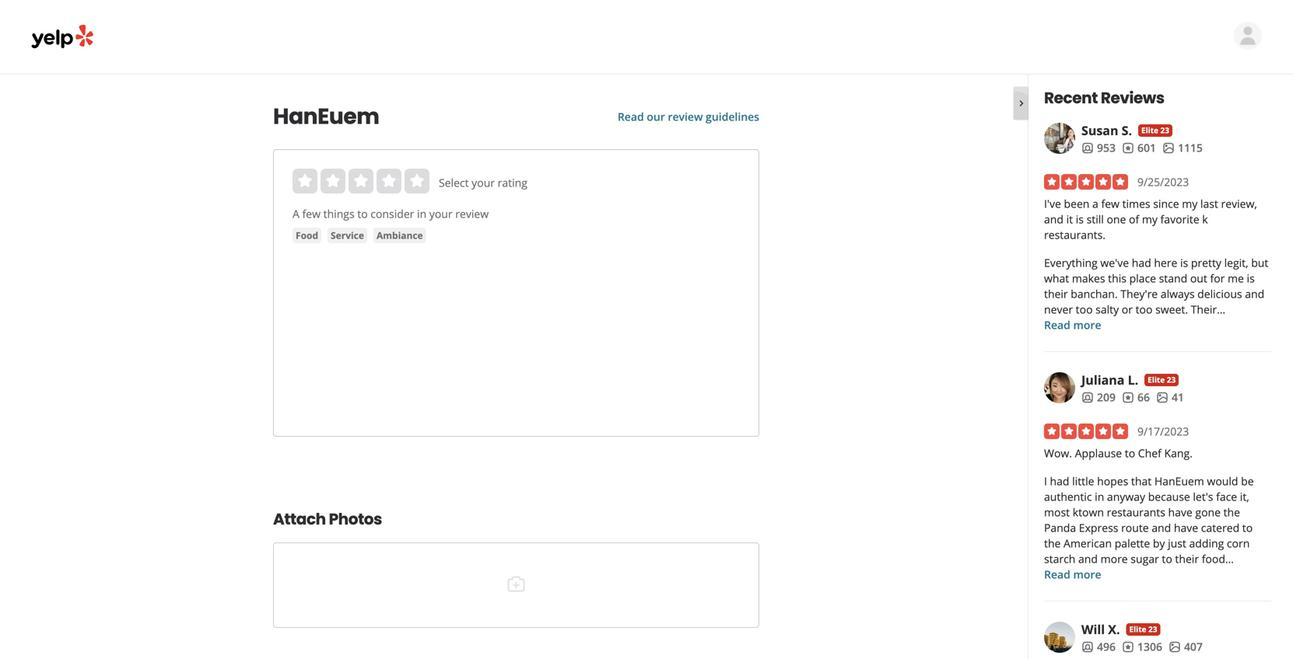 Task type: locate. For each thing, give the bounding box(es) containing it.
photos element containing 41
[[1156, 390, 1184, 405]]

5 star rating image up applause
[[1044, 424, 1128, 440]]

more for juliana
[[1074, 568, 1102, 582]]

their…
[[1191, 302, 1226, 317]]

1 horizontal spatial my
[[1182, 196, 1198, 211]]

face
[[1216, 490, 1237, 505]]

1 vertical spatial have
[[1174, 521, 1199, 536]]

photo of susan s. image
[[1044, 123, 1075, 154]]

review right our
[[668, 109, 703, 124]]

attach photos image
[[507, 576, 526, 594]]

corn
[[1227, 537, 1250, 551]]

friends element containing 209
[[1082, 390, 1116, 405]]

since
[[1153, 196, 1179, 211]]

0 vertical spatial 5 star rating image
[[1044, 174, 1128, 190]]

0 vertical spatial 23
[[1161, 125, 1170, 136]]

0 horizontal spatial had
[[1050, 474, 1070, 489]]

reviews element containing 601
[[1122, 140, 1156, 156]]

0 vertical spatial friends element
[[1082, 140, 1116, 156]]

1 horizontal spatial in
[[1095, 490, 1104, 505]]

0 horizontal spatial is
[[1076, 212, 1084, 227]]

0 horizontal spatial few
[[302, 207, 321, 221]]

2 vertical spatial elite
[[1130, 625, 1147, 635]]

0 vertical spatial elite 23 link
[[1139, 125, 1173, 137]]

photos element right 601
[[1163, 140, 1203, 156]]

susan s.
[[1082, 122, 1132, 139]]

0 horizontal spatial my
[[1142, 212, 1158, 227]]

elite 23 up 1306
[[1130, 625, 1158, 635]]

their down the what
[[1044, 287, 1068, 302]]

photos element for x.
[[1169, 640, 1203, 655]]

is right here
[[1181, 256, 1188, 270]]

haneuem
[[273, 101, 379, 132], [1155, 474, 1205, 489]]

1 vertical spatial more
[[1101, 552, 1128, 567]]

1 horizontal spatial their
[[1175, 552, 1199, 567]]

food…
[[1202, 552, 1234, 567]]

1 vertical spatial 16 review v2 image
[[1122, 392, 1135, 404]]

sweet.
[[1156, 302, 1188, 317]]

always
[[1161, 287, 1195, 302]]

elite up 16 review v2 icon
[[1130, 625, 1147, 635]]

23 up 1306
[[1149, 625, 1158, 635]]

1 vertical spatial my
[[1142, 212, 1158, 227]]

0 vertical spatial read more
[[1044, 318, 1102, 333]]

16 friends v2 image
[[1082, 142, 1094, 154], [1082, 392, 1094, 404]]

1 vertical spatial reviews element
[[1122, 390, 1150, 405]]

1 horizontal spatial too
[[1136, 302, 1153, 317]]

0 vertical spatial reviews element
[[1122, 140, 1156, 156]]

16 photos v2 image left 407
[[1169, 641, 1181, 654]]

None radio
[[321, 169, 346, 194], [377, 169, 402, 194], [321, 169, 346, 194], [377, 169, 402, 194]]

reviews element down s.
[[1122, 140, 1156, 156]]

more down salty
[[1074, 318, 1102, 333]]

read more button for susan
[[1044, 318, 1102, 333]]

too down banchan.
[[1076, 302, 1093, 317]]

1 read more from the top
[[1044, 318, 1102, 333]]

stand
[[1159, 271, 1188, 286]]

the up starch
[[1044, 537, 1061, 551]]

23 right s.
[[1161, 125, 1170, 136]]

0 vertical spatial review
[[668, 109, 703, 124]]

1 vertical spatial in
[[1095, 490, 1104, 505]]

in right consider
[[417, 207, 427, 221]]

1 horizontal spatial had
[[1132, 256, 1152, 270]]

0 horizontal spatial too
[[1076, 302, 1093, 317]]

0 vertical spatial in
[[417, 207, 427, 221]]

23 for x.
[[1149, 625, 1158, 635]]

2 vertical spatial friends element
[[1082, 640, 1116, 655]]

haneuem up because
[[1155, 474, 1205, 489]]

photos element for s.
[[1163, 140, 1203, 156]]

read more button down starch
[[1044, 567, 1102, 583]]

ktown
[[1073, 505, 1104, 520]]

2 horizontal spatial is
[[1247, 271, 1255, 286]]

0 horizontal spatial in
[[417, 207, 427, 221]]

too down they're at the top of the page
[[1136, 302, 1153, 317]]

read more button down 'never'
[[1044, 318, 1102, 333]]

16 review v2 image
[[1122, 142, 1135, 154], [1122, 392, 1135, 404]]

and up by
[[1152, 521, 1171, 536]]

0 vertical spatial my
[[1182, 196, 1198, 211]]

0 vertical spatial your
[[472, 175, 495, 190]]

1 vertical spatial read more button
[[1044, 567, 1102, 583]]

23 up 41
[[1167, 375, 1176, 386]]

my
[[1182, 196, 1198, 211], [1142, 212, 1158, 227]]

2 vertical spatial 16 photos v2 image
[[1169, 641, 1181, 654]]

1 vertical spatial review
[[455, 207, 489, 221]]

and down but
[[1245, 287, 1265, 302]]

0 horizontal spatial your
[[429, 207, 453, 221]]

haneuem up rating element
[[273, 101, 379, 132]]

read more down starch
[[1044, 568, 1102, 582]]

1 vertical spatial elite 23
[[1148, 375, 1176, 386]]

16 review v2 image left 66
[[1122, 392, 1135, 404]]

photos element containing 407
[[1169, 640, 1203, 655]]

your left rating
[[472, 175, 495, 190]]

read left our
[[618, 109, 644, 124]]

have down because
[[1169, 505, 1193, 520]]

legit,
[[1225, 256, 1249, 270]]

makes
[[1072, 271, 1105, 286]]

1 vertical spatial had
[[1050, 474, 1070, 489]]

1 16 review v2 image from the top
[[1122, 142, 1135, 154]]

read down 'never'
[[1044, 318, 1071, 333]]

0 vertical spatial elite
[[1142, 125, 1159, 136]]

reviews element down l.
[[1122, 390, 1150, 405]]

2 too from the left
[[1136, 302, 1153, 317]]

just
[[1168, 537, 1187, 551]]

recent reviews
[[1044, 87, 1165, 109]]

hopes
[[1097, 474, 1129, 489]]

1 5 star rating image from the top
[[1044, 174, 1128, 190]]

2 vertical spatial elite 23 link
[[1126, 624, 1161, 637]]

recent
[[1044, 87, 1098, 109]]

reviews element right 496 in the right of the page
[[1122, 640, 1163, 655]]

None radio
[[293, 169, 318, 194], [349, 169, 374, 194], [405, 169, 430, 194], [293, 169, 318, 194], [349, 169, 374, 194], [405, 169, 430, 194]]

photos element right 66
[[1156, 390, 1184, 405]]

friends element containing 953
[[1082, 140, 1116, 156]]

elite 23 link up 601
[[1139, 125, 1173, 137]]

the
[[1224, 505, 1240, 520], [1044, 537, 1061, 551]]

service
[[331, 229, 364, 242]]

2 read more button from the top
[[1044, 567, 1102, 583]]

in up ktown
[[1095, 490, 1104, 505]]

2 vertical spatial 23
[[1149, 625, 1158, 635]]

16 review v2 image for s.
[[1122, 142, 1135, 154]]

reviews element containing 66
[[1122, 390, 1150, 405]]

0 horizontal spatial their
[[1044, 287, 1068, 302]]

read our review guidelines link
[[618, 109, 760, 124]]

authentic
[[1044, 490, 1092, 505]]

2 16 review v2 image from the top
[[1122, 392, 1135, 404]]

0 vertical spatial had
[[1132, 256, 1152, 270]]

and down i've
[[1044, 212, 1064, 227]]

of
[[1129, 212, 1139, 227]]

0 horizontal spatial the
[[1044, 537, 1061, 551]]

16 photos v2 image left 41
[[1156, 392, 1169, 404]]

your down select
[[429, 207, 453, 221]]

5 star rating image
[[1044, 174, 1128, 190], [1044, 424, 1128, 440]]

friends element down 'susan'
[[1082, 140, 1116, 156]]

reviews
[[1101, 87, 1165, 109]]

read for juliana l.
[[1044, 568, 1071, 582]]

0 vertical spatial elite 23
[[1142, 125, 1170, 136]]

3 reviews element from the top
[[1122, 640, 1163, 655]]

anyway
[[1107, 490, 1146, 505]]

l.
[[1128, 372, 1139, 389]]

reviews element containing 1306
[[1122, 640, 1163, 655]]

66
[[1138, 390, 1150, 405]]

photos element
[[1163, 140, 1203, 156], [1156, 390, 1184, 405], [1169, 640, 1203, 655]]

by
[[1153, 537, 1165, 551]]

photos element for l.
[[1156, 390, 1184, 405]]

16 photos v2 image for x.
[[1169, 641, 1181, 654]]

16 photos v2 image for s.
[[1163, 142, 1175, 154]]

me
[[1228, 271, 1244, 286]]

will
[[1082, 622, 1105, 639]]

elite 23 link for s.
[[1139, 125, 1173, 137]]

16 friends v2 image left 209
[[1082, 392, 1094, 404]]

had inside everything we've had here is pretty legit, but what makes this place stand out for me is their banchan.  they're always delicious and never too salty or too sweet.  their…
[[1132, 256, 1152, 270]]

0 vertical spatial the
[[1224, 505, 1240, 520]]

elite 23 link up 1306
[[1126, 624, 1161, 637]]

2 read more from the top
[[1044, 568, 1102, 582]]

16 review v2 image for l.
[[1122, 392, 1135, 404]]

read more button
[[1044, 318, 1102, 333], [1044, 567, 1102, 583]]

elite 23 up 601
[[1142, 125, 1170, 136]]

1 16 friends v2 image from the top
[[1082, 142, 1094, 154]]

1 vertical spatial 23
[[1167, 375, 1176, 386]]

2 16 friends v2 image from the top
[[1082, 392, 1094, 404]]

2 vertical spatial elite 23
[[1130, 625, 1158, 635]]

american
[[1064, 537, 1112, 551]]

in
[[417, 207, 427, 221], [1095, 490, 1104, 505]]

1 vertical spatial haneuem
[[1155, 474, 1205, 489]]

more down american
[[1074, 568, 1102, 582]]

16 review v2 image
[[1122, 641, 1135, 654]]

review
[[668, 109, 703, 124], [455, 207, 489, 221]]

1 vertical spatial their
[[1175, 552, 1199, 567]]

i
[[1044, 474, 1047, 489]]

had right i
[[1050, 474, 1070, 489]]

16 friends v2 image left 953
[[1082, 142, 1094, 154]]

1 vertical spatial 5 star rating image
[[1044, 424, 1128, 440]]

953
[[1097, 140, 1116, 155]]

had inside the i had little hopes that haneuem would be authentic in anyway because let's face it, most ktown restaurants have gone the panda express route and have catered to the american palette by just adding corn starch and more sugar to their food…
[[1050, 474, 1070, 489]]

have up just
[[1174, 521, 1199, 536]]

my right of
[[1142, 212, 1158, 227]]

1 horizontal spatial the
[[1224, 505, 1240, 520]]

0 vertical spatial read more button
[[1044, 318, 1102, 333]]

friends element down juliana on the bottom right
[[1082, 390, 1116, 405]]

1 horizontal spatial few
[[1102, 196, 1120, 211]]

2 vertical spatial reviews element
[[1122, 640, 1163, 655]]

1 horizontal spatial haneuem
[[1155, 474, 1205, 489]]

my up the favorite
[[1182, 196, 1198, 211]]

friends element containing 496
[[1082, 640, 1116, 655]]

1 vertical spatial 16 photos v2 image
[[1156, 392, 1169, 404]]

had up place
[[1132, 256, 1152, 270]]

1 vertical spatial 16 friends v2 image
[[1082, 392, 1094, 404]]

2 vertical spatial read
[[1044, 568, 1071, 582]]

photos
[[329, 509, 382, 531]]

2 vertical spatial more
[[1074, 568, 1102, 582]]

for
[[1210, 271, 1225, 286]]

read
[[618, 109, 644, 124], [1044, 318, 1071, 333], [1044, 568, 1071, 582]]

the down face
[[1224, 505, 1240, 520]]

food
[[296, 229, 318, 242]]

0 vertical spatial more
[[1074, 318, 1102, 333]]

1 vertical spatial elite
[[1148, 375, 1165, 386]]

elite up 66
[[1148, 375, 1165, 386]]

chef
[[1138, 446, 1162, 461]]

0 vertical spatial haneuem
[[273, 101, 379, 132]]

consider
[[371, 207, 414, 221]]

their inside everything we've had here is pretty legit, but what makes this place stand out for me is their banchan.  they're always delicious and never too salty or too sweet.  their…
[[1044, 287, 1068, 302]]

16 review v2 image down s.
[[1122, 142, 1135, 154]]

i've been a few times since my last review, and it is still one of my favorite k restaurants.
[[1044, 196, 1257, 242]]

palette
[[1115, 537, 1150, 551]]

2 5 star rating image from the top
[[1044, 424, 1128, 440]]

review down select your rating at the left top of page
[[455, 207, 489, 221]]

salty
[[1096, 302, 1119, 317]]

restaurants
[[1107, 505, 1166, 520]]

more for susan
[[1074, 318, 1102, 333]]

elite 23 link up 41
[[1145, 374, 1179, 387]]

5 star rating image for susan s.
[[1044, 174, 1128, 190]]

0 vertical spatial 16 friends v2 image
[[1082, 142, 1094, 154]]

0 vertical spatial is
[[1076, 212, 1084, 227]]

1 vertical spatial friends element
[[1082, 390, 1116, 405]]

photos element containing 1115
[[1163, 140, 1203, 156]]

9/17/2023
[[1138, 425, 1189, 439]]

2 vertical spatial photos element
[[1169, 640, 1203, 655]]

guidelines
[[706, 109, 760, 124]]

in inside the i had little hopes that haneuem would be authentic in anyway because let's face it, most ktown restaurants have gone the panda express route and have catered to the american palette by just adding corn starch and more sugar to their food…
[[1095, 490, 1104, 505]]

reviews element for juliana l.
[[1122, 390, 1150, 405]]

16 friends v2 image
[[1082, 641, 1094, 654]]

their down just
[[1175, 552, 1199, 567]]

1 vertical spatial read more
[[1044, 568, 1102, 582]]

2 vertical spatial is
[[1247, 271, 1255, 286]]

read down starch
[[1044, 568, 1071, 582]]

close sidebar icon image
[[1016, 97, 1028, 110], [1016, 97, 1028, 110]]

1 read more button from the top
[[1044, 318, 1102, 333]]

elite up 601
[[1142, 125, 1159, 136]]

1 horizontal spatial is
[[1181, 256, 1188, 270]]

16 photos v2 image left 1115
[[1163, 142, 1175, 154]]

5 star rating image up a
[[1044, 174, 1128, 190]]

1 reviews element from the top
[[1122, 140, 1156, 156]]

let's
[[1193, 490, 1214, 505]]

one
[[1107, 212, 1126, 227]]

photos element right 1306
[[1169, 640, 1203, 655]]

1 friends element from the top
[[1082, 140, 1116, 156]]

1 vertical spatial photos element
[[1156, 390, 1184, 405]]

0 vertical spatial 16 review v2 image
[[1122, 142, 1135, 154]]

0 vertical spatial have
[[1169, 505, 1193, 520]]

5 star rating image for juliana l.
[[1044, 424, 1128, 440]]

3 friends element from the top
[[1082, 640, 1116, 655]]

1 vertical spatial read
[[1044, 318, 1071, 333]]

read more down 'never'
[[1044, 318, 1102, 333]]

juliana
[[1082, 372, 1125, 389]]

23
[[1161, 125, 1170, 136], [1167, 375, 1176, 386], [1149, 625, 1158, 635]]

0 vertical spatial 16 photos v2 image
[[1163, 142, 1175, 154]]

read more
[[1044, 318, 1102, 333], [1044, 568, 1102, 582]]

is right it
[[1076, 212, 1084, 227]]

few
[[1102, 196, 1120, 211], [302, 207, 321, 221]]

0 vertical spatial photos element
[[1163, 140, 1203, 156]]

friends element for juliana
[[1082, 390, 1116, 405]]

and
[[1044, 212, 1064, 227], [1245, 287, 1265, 302], [1152, 521, 1171, 536], [1079, 552, 1098, 567]]

elite 23 up 41
[[1148, 375, 1176, 386]]

more down palette
[[1101, 552, 1128, 567]]

friends element
[[1082, 140, 1116, 156], [1082, 390, 1116, 405], [1082, 640, 1116, 655]]

never
[[1044, 302, 1073, 317]]

0 vertical spatial their
[[1044, 287, 1068, 302]]

sugar
[[1131, 552, 1159, 567]]

friends element down will x.
[[1082, 640, 1116, 655]]

your
[[472, 175, 495, 190], [429, 207, 453, 221]]

reviews element
[[1122, 140, 1156, 156], [1122, 390, 1150, 405], [1122, 640, 1163, 655]]

it
[[1067, 212, 1073, 227]]

2 reviews element from the top
[[1122, 390, 1150, 405]]

is right me
[[1247, 271, 1255, 286]]

1 horizontal spatial your
[[472, 175, 495, 190]]

16 photos v2 image
[[1163, 142, 1175, 154], [1156, 392, 1169, 404], [1169, 641, 1181, 654]]

2 friends element from the top
[[1082, 390, 1116, 405]]

1 vertical spatial the
[[1044, 537, 1061, 551]]

select
[[439, 175, 469, 190]]

elite
[[1142, 125, 1159, 136], [1148, 375, 1165, 386], [1130, 625, 1147, 635]]

1 vertical spatial elite 23 link
[[1145, 374, 1179, 387]]



Task type: describe. For each thing, give the bounding box(es) containing it.
our
[[647, 109, 665, 124]]

here
[[1154, 256, 1178, 270]]

s.
[[1122, 122, 1132, 139]]

0 horizontal spatial review
[[455, 207, 489, 221]]

their inside the i had little hopes that haneuem would be authentic in anyway because let's face it, most ktown restaurants have gone the panda express route and have catered to the american palette by just adding corn starch and more sugar to their food…
[[1175, 552, 1199, 567]]

rating
[[498, 175, 528, 190]]

x.
[[1108, 622, 1120, 639]]

elite 23 for will x.
[[1130, 625, 1158, 635]]

and down american
[[1079, 552, 1098, 567]]

reviews element for will x.
[[1122, 640, 1163, 655]]

read our review guidelines
[[618, 109, 760, 124]]

restaurants.
[[1044, 228, 1106, 242]]

photo of will x. image
[[1044, 623, 1075, 654]]

1 too from the left
[[1076, 302, 1093, 317]]

and inside everything we've had here is pretty legit, but what makes this place stand out for me is their banchan.  they're always delicious and never too salty or too sweet.  their…
[[1245, 287, 1265, 302]]

would
[[1207, 474, 1239, 489]]

been
[[1064, 196, 1090, 211]]

i've
[[1044, 196, 1061, 211]]

few inside "i've been a few times since my last review, and it is still one of my favorite k restaurants."
[[1102, 196, 1120, 211]]

0 horizontal spatial haneuem
[[273, 101, 379, 132]]

is inside "i've been a few times since my last review, and it is still one of my favorite k restaurants."
[[1076, 212, 1084, 227]]

will x.
[[1082, 622, 1120, 639]]

601
[[1138, 140, 1156, 155]]

41
[[1172, 390, 1184, 405]]

16 friends v2 image for juliana
[[1082, 392, 1094, 404]]

a few things to consider in your review
[[293, 207, 489, 221]]

friends element for susan
[[1082, 140, 1116, 156]]

select your rating
[[439, 175, 528, 190]]

23 for s.
[[1161, 125, 1170, 136]]

and inside "i've been a few times since my last review, and it is still one of my favorite k restaurants."
[[1044, 212, 1064, 227]]

that
[[1131, 474, 1152, 489]]

favorite
[[1161, 212, 1200, 227]]

place
[[1130, 271, 1156, 286]]

everything
[[1044, 256, 1098, 270]]

but
[[1252, 256, 1269, 270]]

this
[[1108, 271, 1127, 286]]

little
[[1072, 474, 1095, 489]]

to up the corn
[[1243, 521, 1253, 536]]

to down by
[[1162, 552, 1173, 567]]

banchan.
[[1071, 287, 1118, 302]]

mateo r. image
[[1234, 22, 1262, 50]]

review,
[[1221, 196, 1257, 211]]

haneuem inside the i had little hopes that haneuem would be authentic in anyway because let's face it, most ktown restaurants have gone the panda express route and have catered to the american palette by just adding corn starch and more sugar to their food…
[[1155, 474, 1205, 489]]

things
[[323, 207, 355, 221]]

out
[[1191, 271, 1208, 286]]

starch
[[1044, 552, 1076, 567]]

16 friends v2 image for susan
[[1082, 142, 1094, 154]]

a
[[293, 207, 300, 221]]

it,
[[1240, 490, 1250, 505]]

we've
[[1101, 256, 1129, 270]]

friends element for will
[[1082, 640, 1116, 655]]

everything we've had here is pretty legit, but what makes this place stand out for me is their banchan.  they're always delicious and never too salty or too sweet.  their…
[[1044, 256, 1269, 317]]

k
[[1203, 212, 1208, 227]]

more inside the i had little hopes that haneuem would be authentic in anyway because let's face it, most ktown restaurants have gone the panda express route and have catered to the american palette by just adding corn starch and more sugar to their food…
[[1101, 552, 1128, 567]]

1306
[[1138, 640, 1163, 655]]

catered
[[1201, 521, 1240, 536]]

16 photos v2 image for l.
[[1156, 392, 1169, 404]]

applause
[[1075, 446, 1122, 461]]

route
[[1121, 521, 1149, 536]]

elite for x.
[[1130, 625, 1147, 635]]

kang.
[[1165, 446, 1193, 461]]

attach photos
[[273, 509, 382, 531]]

rating element
[[293, 169, 430, 194]]

haneuem link
[[273, 101, 580, 132]]

elite 23 for juliana l.
[[1148, 375, 1176, 386]]

express
[[1079, 521, 1119, 536]]

elite for s.
[[1142, 125, 1159, 136]]

susan
[[1082, 122, 1119, 139]]

209
[[1097, 390, 1116, 405]]

reviews element for susan s.
[[1122, 140, 1156, 156]]

panda
[[1044, 521, 1076, 536]]

to left chef
[[1125, 446, 1136, 461]]

read more button for juliana
[[1044, 567, 1102, 583]]

to right things
[[357, 207, 368, 221]]

23 for l.
[[1167, 375, 1176, 386]]

407
[[1184, 640, 1203, 655]]

a
[[1093, 196, 1099, 211]]

juliana l.
[[1082, 372, 1139, 389]]

0 vertical spatial read
[[618, 109, 644, 124]]

gone
[[1196, 505, 1221, 520]]

elite for l.
[[1148, 375, 1165, 386]]

read for susan s.
[[1044, 318, 1071, 333]]

i had little hopes that haneuem would be authentic in anyway because let's face it, most ktown restaurants have gone the panda express route and have catered to the american palette by just adding corn starch and more sugar to their food…
[[1044, 474, 1254, 567]]

elite 23 link for x.
[[1126, 624, 1161, 637]]

or
[[1122, 302, 1133, 317]]

read more for susan s.
[[1044, 318, 1102, 333]]

last
[[1201, 196, 1219, 211]]

times
[[1123, 196, 1151, 211]]

adding
[[1189, 537, 1224, 551]]

1115
[[1178, 140, 1203, 155]]

attach
[[273, 509, 326, 531]]

9/25/2023
[[1138, 175, 1189, 189]]

read more for juliana l.
[[1044, 568, 1102, 582]]

ambiance
[[377, 229, 423, 242]]

496
[[1097, 640, 1116, 655]]

elite 23 link for l.
[[1145, 374, 1179, 387]]

they're
[[1121, 287, 1158, 302]]

photo of juliana l. image
[[1044, 373, 1075, 404]]

delicious
[[1198, 287, 1243, 302]]

wow. applause to chef kang.
[[1044, 446, 1193, 461]]

pretty
[[1191, 256, 1222, 270]]

still
[[1087, 212, 1104, 227]]

most
[[1044, 505, 1070, 520]]

1 vertical spatial your
[[429, 207, 453, 221]]

what
[[1044, 271, 1069, 286]]

because
[[1148, 490, 1190, 505]]

1 horizontal spatial review
[[668, 109, 703, 124]]

wow.
[[1044, 446, 1072, 461]]

1 vertical spatial is
[[1181, 256, 1188, 270]]

elite 23 for susan s.
[[1142, 125, 1170, 136]]



Task type: vqa. For each thing, say whether or not it's contained in the screenshot.
1st field from left
no



